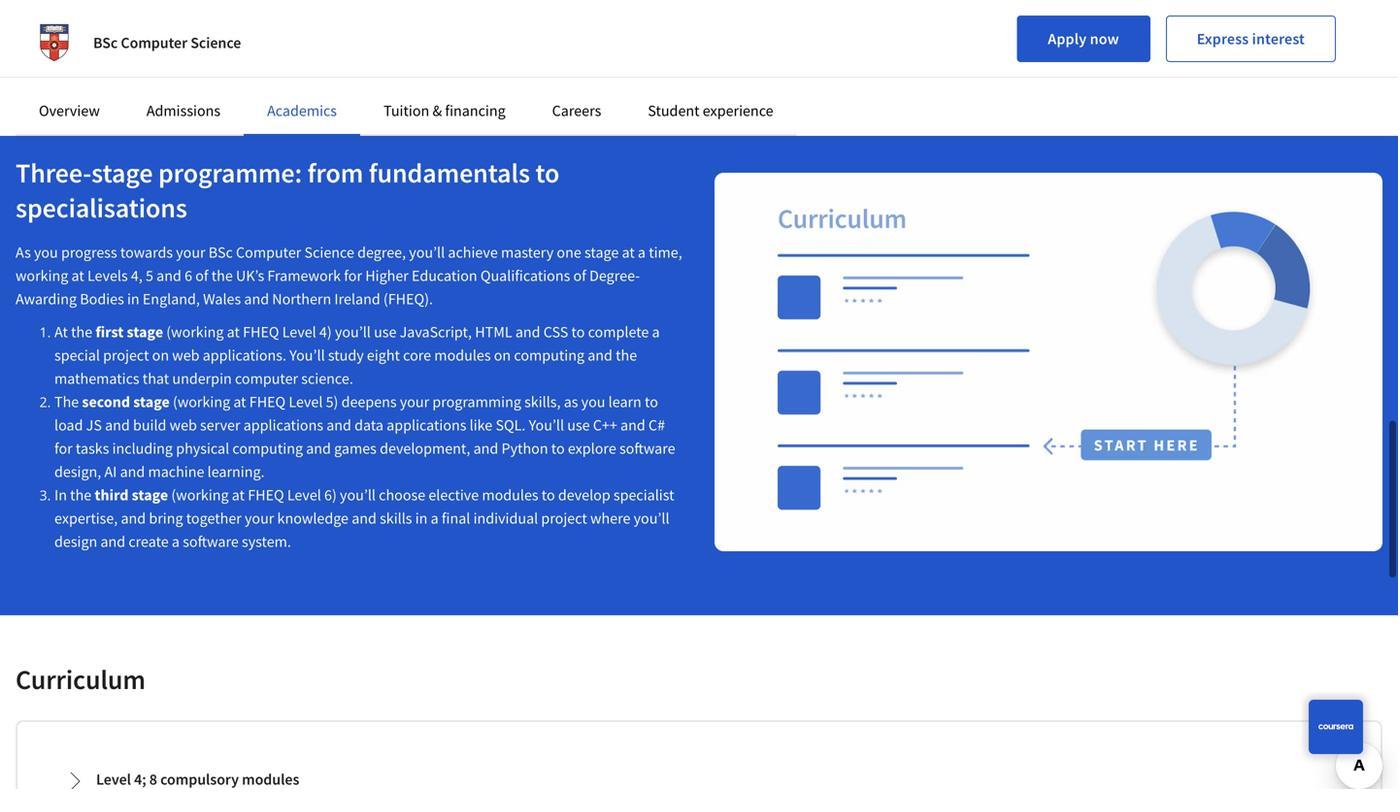 Task type: vqa. For each thing, say whether or not it's contained in the screenshot.
the progress
yes



Task type: locate. For each thing, give the bounding box(es) containing it.
a inside you'll use javascript, html and css to complete a special project on web applications. you'll study eight core modules on computing and the mathematics that underpin computer science.
[[652, 323, 660, 342]]

on down html
[[494, 346, 511, 365]]

design
[[54, 532, 97, 552]]

at
[[622, 243, 635, 262], [71, 266, 84, 286], [227, 323, 240, 342], [233, 392, 246, 412], [232, 486, 245, 505]]

0 horizontal spatial of
[[195, 266, 208, 286]]

software down c#
[[620, 439, 676, 459]]

0 horizontal spatial on
[[152, 346, 169, 365]]

c#
[[649, 416, 665, 435]]

you'll down skills,
[[529, 416, 564, 435]]

physical
[[176, 439, 229, 459]]

1 vertical spatial web
[[170, 416, 197, 435]]

skills
[[380, 509, 412, 528]]

0 horizontal spatial use
[[374, 323, 397, 342]]

degree-
[[590, 266, 640, 286]]

you'll
[[290, 346, 325, 365], [529, 416, 564, 435]]

and down "5)"
[[327, 416, 352, 435]]

your inside (working at fheq level 6) you'll choose elective modules to develop specialist expertise, and bring together your knowledge and skills in a final individual project where you'll design and create a software system.
[[245, 509, 274, 528]]

to right css
[[572, 323, 585, 342]]

stage up specialisations
[[91, 156, 153, 190]]

(working for in the third stage
[[171, 486, 229, 505]]

1 vertical spatial bsc
[[209, 243, 233, 262]]

fundamentals
[[369, 156, 530, 190]]

at up applications.
[[227, 323, 240, 342]]

1 of from the left
[[195, 266, 208, 286]]

(working inside (working at fheq level 5) deepens your programming skills, as you learn to load js and build web server applications and data applications like sql. you'll use c++ and c# for tasks including physical computing and games development, and python to explore software design, ai and machine learning.
[[173, 392, 230, 412]]

a diagram reading "curriculum". a pie chart points to a list of courses, labeled "start here". image
[[715, 173, 1383, 552]]

bsc right university of london logo
[[93, 33, 118, 52]]

load
[[54, 416, 83, 435]]

0 horizontal spatial your
[[176, 243, 206, 262]]

2 horizontal spatial your
[[400, 392, 430, 412]]

fheq up applications.
[[243, 323, 279, 342]]

1 horizontal spatial use
[[568, 416, 590, 435]]

data
[[355, 416, 384, 435]]

your inside (working at fheq level 5) deepens your programming skills, as you learn to load js and build web server applications and data applications like sql. you'll use c++ and c# for tasks including physical computing and games development, and python to explore software design, ai and machine learning.
[[400, 392, 430, 412]]

level left "5)"
[[289, 392, 323, 412]]

use
[[374, 323, 397, 342], [568, 416, 590, 435]]

0 horizontal spatial project
[[103, 346, 149, 365]]

at up server
[[233, 392, 246, 412]]

0 horizontal spatial applications
[[244, 416, 324, 435]]

1 vertical spatial your
[[400, 392, 430, 412]]

and down the 'uk's'
[[244, 289, 269, 309]]

use down as
[[568, 416, 590, 435]]

fheq down computer
[[249, 392, 286, 412]]

2 of from the left
[[574, 266, 587, 286]]

0 vertical spatial web
[[172, 346, 200, 365]]

three-
[[16, 156, 91, 190]]

(working down england,
[[166, 323, 224, 342]]

of
[[195, 266, 208, 286], [574, 266, 587, 286]]

and down like on the bottom
[[474, 439, 499, 459]]

and left the skills
[[352, 509, 377, 528]]

computing up learning.
[[233, 439, 303, 459]]

core
[[403, 346, 431, 365]]

1 vertical spatial project
[[542, 509, 588, 528]]

web down at the first stage (working at fheq level 4)
[[172, 346, 200, 365]]

0 horizontal spatial science
[[191, 33, 241, 52]]

your right deepens
[[400, 392, 430, 412]]

1 horizontal spatial on
[[494, 346, 511, 365]]

you'll up education
[[409, 243, 445, 262]]

1 horizontal spatial bsc
[[209, 243, 233, 262]]

1 vertical spatial you
[[582, 392, 606, 412]]

0 vertical spatial software
[[620, 439, 676, 459]]

1 horizontal spatial you
[[582, 392, 606, 412]]

the
[[212, 266, 233, 286], [71, 323, 92, 342], [616, 346, 637, 365], [70, 486, 92, 505]]

the inside you'll use javascript, html and css to complete a special project on web applications. you'll study eight core modules on computing and the mathematics that underpin computer science.
[[616, 346, 637, 365]]

in right the skills
[[416, 509, 428, 528]]

web inside you'll use javascript, html and css to complete a special project on web applications. you'll study eight core modules on computing and the mathematics that underpin computer science.
[[172, 346, 200, 365]]

0 vertical spatial bsc
[[93, 33, 118, 52]]

1 horizontal spatial your
[[245, 509, 274, 528]]

levels
[[87, 266, 128, 286]]

0 horizontal spatial computer
[[121, 33, 188, 52]]

1 horizontal spatial applications
[[387, 416, 467, 435]]

1 horizontal spatial in
[[416, 509, 428, 528]]

modules inside you'll use javascript, html and css to complete a special project on web applications. you'll study eight core modules on computing and the mathematics that underpin computer science.
[[435, 346, 491, 365]]

1 vertical spatial you'll
[[529, 416, 564, 435]]

tuition & financing link
[[384, 101, 506, 120]]

1 vertical spatial modules
[[482, 486, 539, 505]]

on
[[152, 346, 169, 365], [494, 346, 511, 365]]

you'll right 6)
[[340, 486, 376, 505]]

0 vertical spatial for
[[344, 266, 362, 286]]

programming
[[433, 392, 522, 412]]

and down complete
[[588, 346, 613, 365]]

second
[[82, 392, 130, 412]]

computer up admissions 'link'
[[121, 33, 188, 52]]

bsc
[[93, 33, 118, 52], [209, 243, 233, 262]]

html
[[475, 323, 513, 342]]

of down 'one'
[[574, 266, 587, 286]]

1 horizontal spatial of
[[574, 266, 587, 286]]

your up "system."
[[245, 509, 274, 528]]

you inside (working at fheq level 5) deepens your programming skills, as you learn to load js and build web server applications and data applications like sql. you'll use c++ and c# for tasks including physical computing and games development, and python to explore software design, ai and machine learning.
[[582, 392, 606, 412]]

admissions
[[147, 101, 221, 120]]

and up create
[[121, 509, 146, 528]]

1 on from the left
[[152, 346, 169, 365]]

at the first stage (working at fheq level 4)
[[54, 323, 332, 342]]

modules up individual
[[482, 486, 539, 505]]

skills,
[[525, 392, 561, 412]]

and left c#
[[621, 416, 646, 435]]

&
[[433, 101, 442, 120]]

1 vertical spatial computer
[[236, 243, 302, 262]]

0 vertical spatial you
[[34, 243, 58, 262]]

higher
[[365, 266, 409, 286]]

on up that
[[152, 346, 169, 365]]

and left css
[[516, 323, 541, 342]]

overview
[[39, 101, 100, 120]]

stage inside three-stage programme: from fundamentals to specialisations
[[91, 156, 153, 190]]

5)
[[326, 392, 338, 412]]

that
[[143, 369, 169, 389]]

for up ireland
[[344, 266, 362, 286]]

stage up build
[[133, 392, 170, 412]]

framework
[[268, 266, 341, 286]]

fheq inside (working at fheq level 5) deepens your programming skills, as you learn to load js and build web server applications and data applications like sql. you'll use c++ and c# for tasks including physical computing and games development, and python to explore software design, ai and machine learning.
[[249, 392, 286, 412]]

web
[[172, 346, 200, 365], [170, 416, 197, 435]]

2 vertical spatial level
[[287, 486, 321, 505]]

awarding
[[16, 289, 77, 309]]

science inside as you progress towards your bsc computer science degree, you'll achieve mastery one stage at a time, working at levels 4, 5 and 6 of the uk's framework for higher education qualifications of degree- awarding bodies in england, wales and northern ireland (fheq).
[[305, 243, 355, 262]]

bsc up wales
[[209, 243, 233, 262]]

1 vertical spatial fheq
[[249, 392, 286, 412]]

you inside as you progress towards your bsc computer science degree, you'll achieve mastery one stage at a time, working at levels 4, 5 and 6 of the uk's framework for higher education qualifications of degree- awarding bodies in england, wales and northern ireland (fheq).
[[34, 243, 58, 262]]

(working down underpin
[[173, 392, 230, 412]]

a left 'time,'
[[638, 243, 646, 262]]

1 horizontal spatial software
[[620, 439, 676, 459]]

1 vertical spatial level
[[289, 392, 323, 412]]

0 vertical spatial your
[[176, 243, 206, 262]]

stage inside as you progress towards your bsc computer science degree, you'll achieve mastery one stage at a time, working at levels 4, 5 and 6 of the uk's framework for higher education qualifications of degree- awarding bodies in england, wales and northern ireland (fheq).
[[585, 243, 619, 262]]

use inside (working at fheq level 5) deepens your programming skills, as you learn to load js and build web server applications and data applications like sql. you'll use c++ and c# for tasks including physical computing and games development, and python to explore software design, ai and machine learning.
[[568, 416, 590, 435]]

science up the framework
[[305, 243, 355, 262]]

at down learning.
[[232, 486, 245, 505]]

modules
[[435, 346, 491, 365], [482, 486, 539, 505]]

level left 4)
[[282, 323, 316, 342]]

the right at
[[71, 323, 92, 342]]

applications up development,
[[387, 416, 467, 435]]

1 vertical spatial for
[[54, 439, 73, 459]]

the down complete
[[616, 346, 637, 365]]

at inside (working at fheq level 5) deepens your programming skills, as you learn to load js and build web server applications and data applications like sql. you'll use c++ and c# for tasks including physical computing and games development, and python to explore software design, ai and machine learning.
[[233, 392, 246, 412]]

0 horizontal spatial you
[[34, 243, 58, 262]]

as
[[564, 392, 578, 412]]

project down develop
[[542, 509, 588, 528]]

1 horizontal spatial computing
[[514, 346, 585, 365]]

0 vertical spatial science
[[191, 33, 241, 52]]

development,
[[380, 439, 471, 459]]

(working at fheq level 5) deepens your programming skills, as you learn to load js and build web server applications and data applications like sql. you'll use c++ and c# for tasks including physical computing and games development, and python to explore software design, ai and machine learning.
[[54, 392, 676, 482]]

computing down css
[[514, 346, 585, 365]]

you'll
[[409, 243, 445, 262], [335, 323, 371, 342], [340, 486, 376, 505], [634, 509, 670, 528]]

stage
[[91, 156, 153, 190], [585, 243, 619, 262], [127, 323, 163, 342], [133, 392, 170, 412], [132, 486, 168, 505]]

progress
[[61, 243, 117, 262]]

student experience link
[[648, 101, 774, 120]]

2 vertical spatial fheq
[[248, 486, 284, 505]]

level inside (working at fheq level 5) deepens your programming skills, as you learn to load js and build web server applications and data applications like sql. you'll use c++ and c# for tasks including physical computing and games development, and python to explore software design, ai and machine learning.
[[289, 392, 323, 412]]

academics
[[267, 101, 337, 120]]

computer
[[121, 33, 188, 52], [236, 243, 302, 262]]

knowledge
[[277, 509, 349, 528]]

applications.
[[203, 346, 287, 365]]

use inside you'll use javascript, html and css to complete a special project on web applications. you'll study eight core modules on computing and the mathematics that underpin computer science.
[[374, 323, 397, 342]]

1 horizontal spatial for
[[344, 266, 362, 286]]

and
[[157, 266, 182, 286], [244, 289, 269, 309], [516, 323, 541, 342], [588, 346, 613, 365], [105, 416, 130, 435], [327, 416, 352, 435], [621, 416, 646, 435], [306, 439, 331, 459], [474, 439, 499, 459], [120, 462, 145, 482], [121, 509, 146, 528], [352, 509, 377, 528], [101, 532, 125, 552]]

a inside as you progress towards your bsc computer science degree, you'll achieve mastery one stage at a time, working at levels 4, 5 and 6 of the uk's framework for higher education qualifications of degree- awarding bodies in england, wales and northern ireland (fheq).
[[638, 243, 646, 262]]

university of london logo image
[[31, 19, 78, 66]]

(working inside (working at fheq level 6) you'll choose elective modules to develop specialist expertise, and bring together your knowledge and skills in a final individual project where you'll design and create a software system.
[[171, 486, 229, 505]]

0 vertical spatial modules
[[435, 346, 491, 365]]

you'll down 4)
[[290, 346, 325, 365]]

for
[[344, 266, 362, 286], [54, 439, 73, 459]]

at up degree-
[[622, 243, 635, 262]]

design,
[[54, 462, 101, 482]]

fheq down learning.
[[248, 486, 284, 505]]

in inside as you progress towards your bsc computer science degree, you'll achieve mastery one stage at a time, working at levels 4, 5 and 6 of the uk's framework for higher education qualifications of degree- awarding bodies in england, wales and northern ireland (fheq).
[[127, 289, 140, 309]]

2 vertical spatial (working
[[171, 486, 229, 505]]

and down "expertise," on the left
[[101, 532, 125, 552]]

level up knowledge
[[287, 486, 321, 505]]

stage right first
[[127, 323, 163, 342]]

1 vertical spatial computing
[[233, 439, 303, 459]]

0 horizontal spatial for
[[54, 439, 73, 459]]

1 vertical spatial in
[[416, 509, 428, 528]]

(working up the together
[[171, 486, 229, 505]]

in down 4,
[[127, 289, 140, 309]]

project
[[103, 346, 149, 365], [542, 509, 588, 528]]

you'll up study
[[335, 323, 371, 342]]

bsc computer science
[[93, 33, 241, 52]]

financing
[[445, 101, 506, 120]]

computer up the 'uk's'
[[236, 243, 302, 262]]

underpin
[[172, 369, 232, 389]]

software down the together
[[183, 532, 239, 552]]

level inside (working at fheq level 6) you'll choose elective modules to develop specialist expertise, and bring together your knowledge and skills in a final individual project where you'll design and create a software system.
[[287, 486, 321, 505]]

interest
[[1253, 29, 1306, 49]]

applications down computer
[[244, 416, 324, 435]]

learning.
[[208, 462, 265, 482]]

a right complete
[[652, 323, 660, 342]]

northern
[[272, 289, 331, 309]]

1 vertical spatial science
[[305, 243, 355, 262]]

1 horizontal spatial computer
[[236, 243, 302, 262]]

web up physical
[[170, 416, 197, 435]]

2 vertical spatial your
[[245, 509, 274, 528]]

eight
[[367, 346, 400, 365]]

where
[[591, 509, 631, 528]]

software inside (working at fheq level 6) you'll choose elective modules to develop specialist expertise, and bring together your knowledge and skills in a final individual project where you'll design and create a software system.
[[183, 532, 239, 552]]

special
[[54, 346, 100, 365]]

1 horizontal spatial project
[[542, 509, 588, 528]]

1 horizontal spatial science
[[305, 243, 355, 262]]

6
[[185, 266, 192, 286]]

you'll inside as you progress towards your bsc computer science degree, you'll achieve mastery one stage at a time, working at levels 4, 5 and 6 of the uk's framework for higher education qualifications of degree- awarding bodies in england, wales and northern ireland (fheq).
[[409, 243, 445, 262]]

express interest button
[[1166, 16, 1337, 62]]

to down careers
[[536, 156, 560, 190]]

fheq inside (working at fheq level 6) you'll choose elective modules to develop specialist expertise, and bring together your knowledge and skills in a final individual project where you'll design and create a software system.
[[248, 486, 284, 505]]

0 horizontal spatial computing
[[233, 439, 303, 459]]

to left develop
[[542, 486, 555, 505]]

together
[[186, 509, 242, 528]]

of right 6
[[195, 266, 208, 286]]

0 horizontal spatial in
[[127, 289, 140, 309]]

for down load
[[54, 439, 73, 459]]

stage up degree-
[[585, 243, 619, 262]]

0 horizontal spatial software
[[183, 532, 239, 552]]

0 vertical spatial computing
[[514, 346, 585, 365]]

0 vertical spatial use
[[374, 323, 397, 342]]

project inside you'll use javascript, html and css to complete a special project on web applications. you'll study eight core modules on computing and the mathematics that underpin computer science.
[[103, 346, 149, 365]]

1 vertical spatial use
[[568, 416, 590, 435]]

1 horizontal spatial you'll
[[529, 416, 564, 435]]

0 horizontal spatial you'll
[[290, 346, 325, 365]]

1 vertical spatial (working
[[173, 392, 230, 412]]

project down first
[[103, 346, 149, 365]]

your up 6
[[176, 243, 206, 262]]

the up wales
[[212, 266, 233, 286]]

fheq
[[243, 323, 279, 342], [249, 392, 286, 412], [248, 486, 284, 505]]

0 vertical spatial in
[[127, 289, 140, 309]]

modules down javascript,
[[435, 346, 491, 365]]

science up admissions 'link'
[[191, 33, 241, 52]]

1 vertical spatial software
[[183, 532, 239, 552]]

bsc inside as you progress towards your bsc computer science degree, you'll achieve mastery one stage at a time, working at levels 4, 5 and 6 of the uk's framework for higher education qualifications of degree- awarding bodies in england, wales and northern ireland (fheq).
[[209, 243, 233, 262]]

0 vertical spatial you'll
[[290, 346, 325, 365]]

modules inside (working at fheq level 6) you'll choose elective modules to develop specialist expertise, and bring together your knowledge and skills in a final individual project where you'll design and create a software system.
[[482, 486, 539, 505]]

for inside (working at fheq level 5) deepens your programming skills, as you learn to load js and build web server applications and data applications like sql. you'll use c++ and c# for tasks including physical computing and games development, and python to explore software design, ai and machine learning.
[[54, 439, 73, 459]]

admissions link
[[147, 101, 221, 120]]

education
[[412, 266, 478, 286]]

0 vertical spatial project
[[103, 346, 149, 365]]

use up eight
[[374, 323, 397, 342]]



Task type: describe. For each thing, give the bounding box(es) containing it.
wales
[[203, 289, 241, 309]]

student experience
[[648, 101, 774, 120]]

you'll down specialist
[[634, 509, 670, 528]]

system.
[[242, 532, 291, 552]]

ai
[[104, 462, 117, 482]]

and right ai in the left bottom of the page
[[120, 462, 145, 482]]

js
[[86, 416, 102, 435]]

fheq for 6)
[[248, 486, 284, 505]]

programme:
[[158, 156, 302, 190]]

achieve
[[448, 243, 498, 262]]

python
[[502, 439, 548, 459]]

as you progress towards your bsc computer science degree, you'll achieve mastery one stage at a time, working at levels 4, 5 and 6 of the uk's framework for higher education qualifications of degree- awarding bodies in england, wales and northern ireland (fheq).
[[16, 243, 683, 309]]

to inside (working at fheq level 6) you'll choose elective modules to develop specialist expertise, and bring together your knowledge and skills in a final individual project where you'll design and create a software system.
[[542, 486, 555, 505]]

to right python
[[552, 439, 565, 459]]

in the third stage
[[54, 486, 168, 505]]

apply
[[1048, 29, 1087, 49]]

expertise,
[[54, 509, 118, 528]]

and right 'js' at the left of the page
[[105, 416, 130, 435]]

experience
[[703, 101, 774, 120]]

computing inside (working at fheq level 5) deepens your programming skills, as you learn to load js and build web server applications and data applications like sql. you'll use c++ and c# for tasks including physical computing and games development, and python to explore software design, ai and machine learning.
[[233, 439, 303, 459]]

including
[[112, 439, 173, 459]]

at
[[54, 323, 68, 342]]

for inside as you progress towards your bsc computer science degree, you'll achieve mastery one stage at a time, working at levels 4, 5 and 6 of the uk's framework for higher education qualifications of degree- awarding bodies in england, wales and northern ireland (fheq).
[[344, 266, 362, 286]]

(working at fheq level 6) you'll choose elective modules to develop specialist expertise, and bring together your knowledge and skills in a final individual project where you'll design and create a software system.
[[54, 486, 675, 552]]

the
[[54, 392, 79, 412]]

explore
[[568, 439, 617, 459]]

you'll inside you'll use javascript, html and css to complete a special project on web applications. you'll study eight core modules on computing and the mathematics that underpin computer science.
[[335, 323, 371, 342]]

to up c#
[[645, 392, 659, 412]]

tuition & financing
[[384, 101, 506, 120]]

student
[[648, 101, 700, 120]]

in
[[54, 486, 67, 505]]

0 vertical spatial level
[[282, 323, 316, 342]]

0 horizontal spatial bsc
[[93, 33, 118, 52]]

tuition
[[384, 101, 430, 120]]

games
[[334, 439, 377, 459]]

at down "progress" at left top
[[71, 266, 84, 286]]

software inside (working at fheq level 5) deepens your programming skills, as you learn to load js and build web server applications and data applications like sql. you'll use c++ and c# for tasks including physical computing and games development, and python to explore software design, ai and machine learning.
[[620, 439, 676, 459]]

stage up bring
[[132, 486, 168, 505]]

overview link
[[39, 101, 100, 120]]

to inside you'll use javascript, html and css to complete a special project on web applications. you'll study eight core modules on computing and the mathematics that underpin computer science.
[[572, 323, 585, 342]]

computer inside as you progress towards your bsc computer science degree, you'll achieve mastery one stage at a time, working at levels 4, 5 and 6 of the uk's framework for higher education qualifications of degree- awarding bodies in england, wales and northern ireland (fheq).
[[236, 243, 302, 262]]

0 vertical spatial (working
[[166, 323, 224, 342]]

tasks
[[76, 439, 109, 459]]

third
[[95, 486, 129, 505]]

the inside as you progress towards your bsc computer science degree, you'll achieve mastery one stage at a time, working at levels 4, 5 and 6 of the uk's framework for higher education qualifications of degree- awarding bodies in england, wales and northern ireland (fheq).
[[212, 266, 233, 286]]

choose
[[379, 486, 426, 505]]

css
[[544, 323, 569, 342]]

at inside (working at fheq level 6) you'll choose elective modules to develop specialist expertise, and bring together your knowledge and skills in a final individual project where you'll design and create a software system.
[[232, 486, 245, 505]]

2 applications from the left
[[387, 416, 467, 435]]

bodies
[[80, 289, 124, 309]]

fheq for 5)
[[249, 392, 286, 412]]

deepens
[[342, 392, 397, 412]]

you'll use javascript, html and css to complete a special project on web applications. you'll study eight core modules on computing and the mathematics that underpin computer science.
[[54, 323, 660, 389]]

embedded module image image
[[782, 0, 1277, 62]]

create
[[129, 532, 169, 552]]

three-stage programme: from fundamentals to specialisations
[[16, 156, 560, 225]]

apply now button
[[1017, 16, 1151, 62]]

study
[[328, 346, 364, 365]]

computing inside you'll use javascript, html and css to complete a special project on web applications. you'll study eight core modules on computing and the mathematics that underpin computer science.
[[514, 346, 585, 365]]

4,
[[131, 266, 143, 286]]

0 vertical spatial fheq
[[243, 323, 279, 342]]

specialist
[[614, 486, 675, 505]]

complete
[[588, 323, 649, 342]]

like
[[470, 416, 493, 435]]

express interest
[[1198, 29, 1306, 49]]

england,
[[143, 289, 200, 309]]

from
[[308, 156, 364, 190]]

your inside as you progress towards your bsc computer science degree, you'll achieve mastery one stage at a time, working at levels 4, 5 and 6 of the uk's framework for higher education qualifications of degree- awarding bodies in england, wales and northern ireland (fheq).
[[176, 243, 206, 262]]

web inside (working at fheq level 5) deepens your programming skills, as you learn to load js and build web server applications and data applications like sql. you'll use c++ and c# for tasks including physical computing and games development, and python to explore software design, ai and machine learning.
[[170, 416, 197, 435]]

careers
[[552, 101, 602, 120]]

and right 5
[[157, 266, 182, 286]]

sql.
[[496, 416, 526, 435]]

individual
[[474, 509, 538, 528]]

1 applications from the left
[[244, 416, 324, 435]]

one
[[557, 243, 582, 262]]

(working for the second stage
[[173, 392, 230, 412]]

elective
[[429, 486, 479, 505]]

a left final
[[431, 509, 439, 528]]

express
[[1198, 29, 1250, 49]]

careers link
[[552, 101, 602, 120]]

academics link
[[267, 101, 337, 120]]

final
[[442, 509, 471, 528]]

and left games
[[306, 439, 331, 459]]

apply now
[[1048, 29, 1120, 49]]

mathematics
[[54, 369, 140, 389]]

ireland
[[335, 289, 381, 309]]

project inside (working at fheq level 6) you'll choose elective modules to develop specialist expertise, and bring together your knowledge and skills in a final individual project where you'll design and create a software system.
[[542, 509, 588, 528]]

0 vertical spatial computer
[[121, 33, 188, 52]]

server
[[200, 416, 240, 435]]

working
[[16, 266, 68, 286]]

4)
[[320, 323, 332, 342]]

mastery
[[501, 243, 554, 262]]

you'll inside (working at fheq level 5) deepens your programming skills, as you learn to load js and build web server applications and data applications like sql. you'll use c++ and c# for tasks including physical computing and games development, and python to explore software design, ai and machine learning.
[[529, 416, 564, 435]]

you'll inside you'll use javascript, html and css to complete a special project on web applications. you'll study eight core modules on computing and the mathematics that underpin computer science.
[[290, 346, 325, 365]]

curriculum
[[16, 663, 146, 697]]

to inside three-stage programme: from fundamentals to specialisations
[[536, 156, 560, 190]]

level for 5)
[[289, 392, 323, 412]]

qualifications
[[481, 266, 571, 286]]

c++
[[593, 416, 618, 435]]

(fheq).
[[384, 289, 433, 309]]

machine
[[148, 462, 204, 482]]

in inside (working at fheq level 6) you'll choose elective modules to develop specialist expertise, and bring together your knowledge and skills in a final individual project where you'll design and create a software system.
[[416, 509, 428, 528]]

bring
[[149, 509, 183, 528]]

learn
[[609, 392, 642, 412]]

a down bring
[[172, 532, 180, 552]]

2 on from the left
[[494, 346, 511, 365]]

science.
[[301, 369, 353, 389]]

time,
[[649, 243, 683, 262]]

the right in
[[70, 486, 92, 505]]

level for 6)
[[287, 486, 321, 505]]

computer
[[235, 369, 298, 389]]



